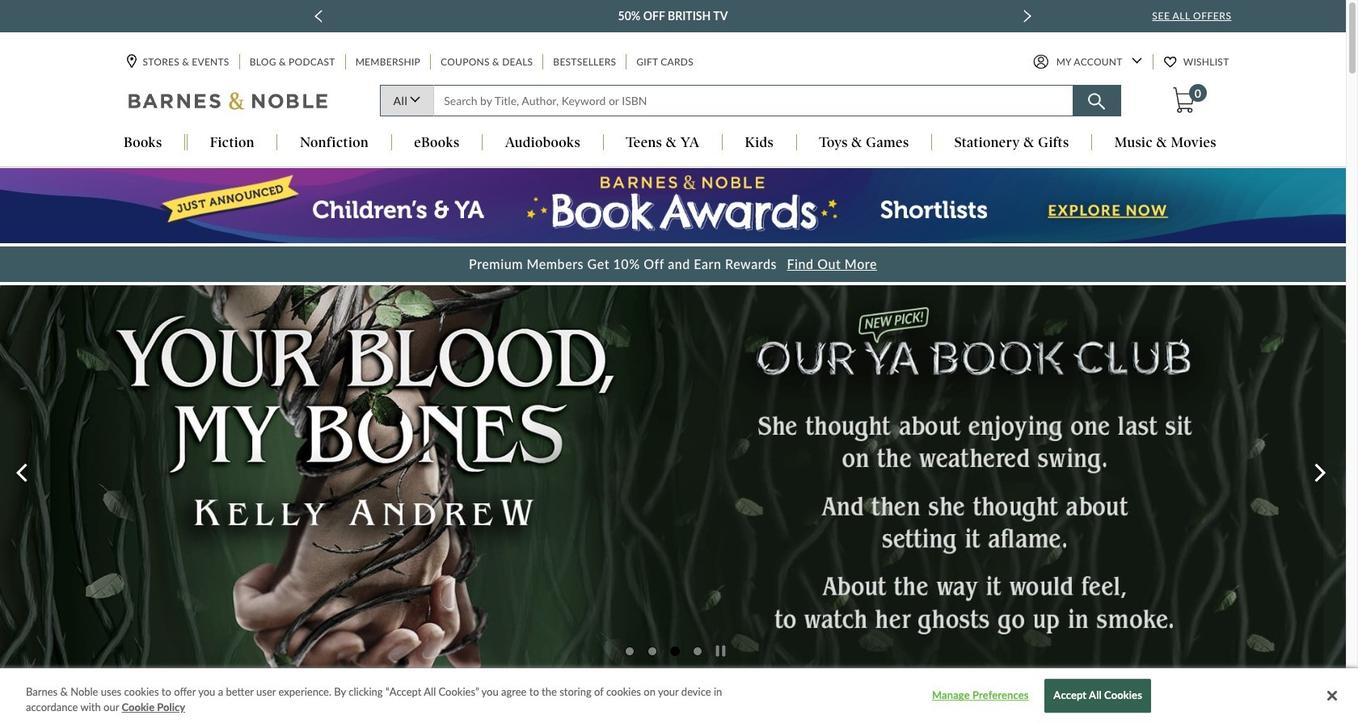 Task type: locate. For each thing, give the bounding box(es) containing it.
previous slide / item image
[[314, 10, 322, 23]]

our ya book club pick: your blood, my bones image
[[0, 235, 1346, 724]]

search image
[[1088, 93, 1105, 110]]

cart image
[[1173, 88, 1195, 114]]

down arrow image
[[1132, 58, 1142, 64]]

next slide / item image
[[1024, 10, 1032, 23]]

main content
[[0, 168, 1358, 724]]

None field
[[433, 85, 1073, 117]]

just announced the barnes & noble children's & ya book awards shortlists.  explore now image
[[0, 169, 1346, 243]]



Task type: vqa. For each thing, say whether or not it's contained in the screenshot.
Our YA Book Club Pick: Your Blood, My Bones "image"
yes



Task type: describe. For each thing, give the bounding box(es) containing it.
Search by Title, Author, Keyword or ISBN text field
[[433, 85, 1073, 117]]

privacy alert dialog
[[0, 669, 1358, 724]]

user image
[[1033, 55, 1048, 70]]

logo image
[[128, 92, 329, 114]]



